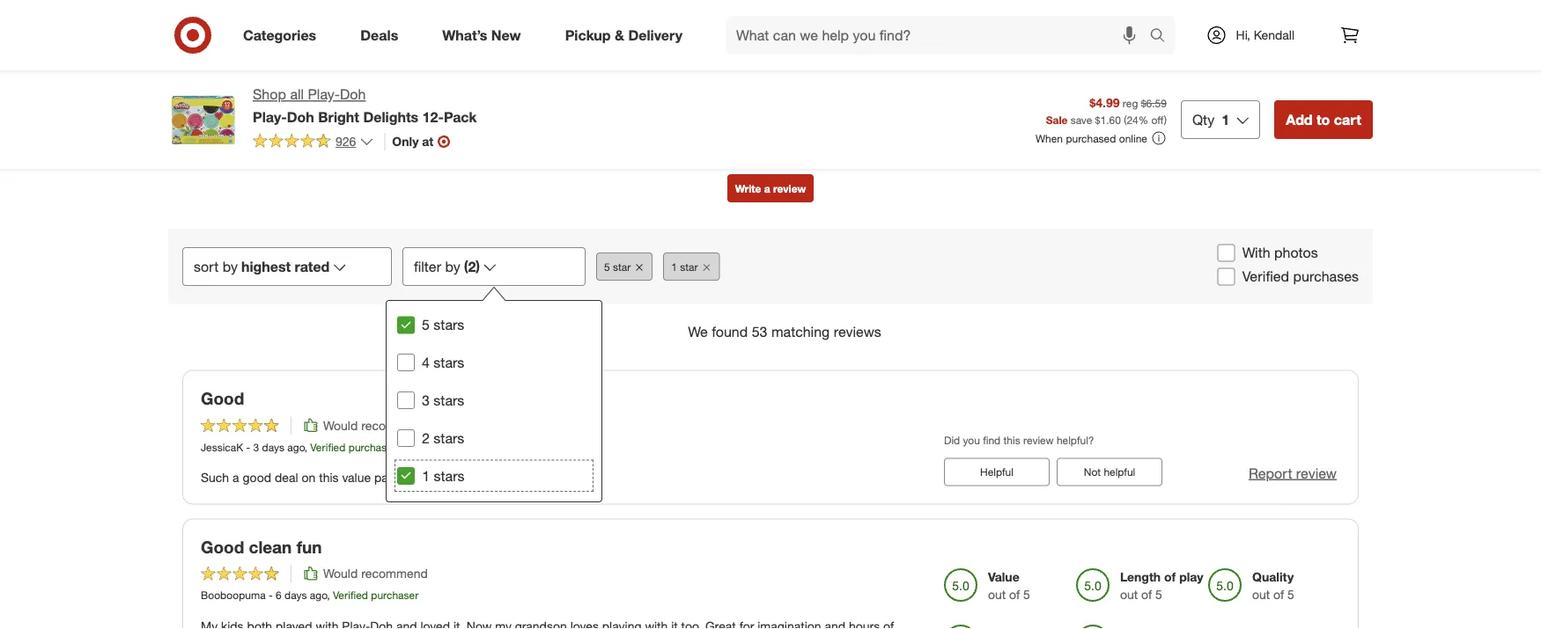 Task type: vqa. For each thing, say whether or not it's contained in the screenshot.
285-
no



Task type: describe. For each thing, give the bounding box(es) containing it.
when purchased online
[[1036, 132, 1147, 145]]

sort
[[194, 258, 219, 275]]

such
[[201, 470, 229, 485]]

1 star button
[[663, 253, 720, 281]]

save
[[1071, 113, 1092, 126]]

delivery
[[628, 26, 683, 44]]

1 for stars
[[422, 467, 430, 485]]

5 inside "quality out of 5"
[[1288, 588, 1295, 603]]

star for 1 star
[[680, 260, 698, 273]]

what's
[[442, 26, 487, 44]]

by for sort by
[[223, 258, 238, 275]]

verified for good
[[310, 441, 346, 454]]

hi,
[[1236, 27, 1250, 43]]

pickup & delivery
[[565, 26, 683, 44]]

length of play out of 5
[[1120, 570, 1204, 603]]

5 inside "value out of 5"
[[1023, 588, 1030, 603]]

good for good clean fun
[[201, 538, 244, 558]]

3 stars
[[422, 392, 464, 409]]

1 horizontal spatial 3
[[422, 392, 430, 409]]

you
[[963, 434, 980, 447]]

1 stars checkbox
[[397, 467, 415, 485]]

delights
[[363, 108, 418, 125]]

a for write
[[764, 182, 770, 195]]

new
[[491, 26, 521, 44]]

pack
[[444, 108, 477, 125]]

1 for star
[[671, 260, 677, 273]]

pretty
[[490, 470, 522, 485]]

stars for 3 stars
[[434, 392, 464, 409]]

)
[[1164, 113, 1167, 126]]

purchaser for good clean fun
[[371, 589, 419, 603]]

ago for good clean fun
[[310, 589, 327, 603]]

stars for 4 stars
[[434, 354, 464, 371]]

we found 53 matching reviews
[[688, 323, 881, 341]]

your
[[786, 60, 810, 76]]

1.60
[[1100, 113, 1121, 126]]

filter by (2)
[[414, 258, 480, 275]]

highest
[[241, 258, 291, 275]]

selections.
[[741, 78, 800, 93]]

$4.99
[[1090, 95, 1120, 110]]

pack.
[[374, 470, 404, 485]]

out inside length of play out of 5
[[1120, 588, 1138, 603]]

add to cart button
[[1275, 100, 1373, 139]]

deals link
[[345, 16, 420, 55]]

%
[[1139, 113, 1149, 126]]

verified purchases
[[1242, 268, 1359, 285]]

not helpful button
[[1057, 458, 1163, 487]]

filter
[[414, 258, 441, 275]]

categories
[[243, 26, 316, 44]]

4
[[422, 354, 430, 371]]

with
[[1242, 244, 1270, 262]]

2
[[422, 430, 430, 447]]

value out of 5
[[988, 570, 1030, 603]]

did you find this review helpful?
[[944, 434, 1094, 447]]

Verified purchases checkbox
[[1218, 268, 1235, 286]]

sale
[[1046, 113, 1068, 126]]

5 inside length of play out of 5
[[1156, 588, 1162, 603]]

What can we help you find? suggestions appear below search field
[[726, 16, 1154, 55]]

$4.99 reg $6.59 sale save $ 1.60 ( 24 % off )
[[1046, 95, 1167, 126]]

online
[[1119, 132, 1147, 145]]

6
[[276, 589, 282, 603]]

qty
[[1192, 111, 1215, 128]]

found
[[712, 323, 748, 341]]

off
[[1152, 113, 1164, 126]]

4 stars
[[422, 354, 464, 371]]

image of play-doh bright delights 12-pack image
[[168, 85, 239, 155]]

rated
[[295, 258, 330, 275]]

helpful
[[980, 466, 1014, 479]]

shop all play-doh play-doh bright delights 12-pack
[[253, 86, 477, 125]]

write a review button
[[727, 174, 814, 203]]

not
[[1084, 466, 1101, 479]]

With photos checkbox
[[1218, 244, 1235, 262]]

quality
[[1252, 570, 1294, 585]]

at
[[422, 134, 434, 149]]

booboopuma
[[201, 589, 266, 603]]

good for good
[[201, 389, 244, 409]]

$
[[1095, 113, 1100, 126]]

shop
[[253, 86, 286, 103]]

images
[[760, 43, 800, 58]]

star for 5 star
[[613, 260, 631, 273]]

such a good deal on this value pack. the colors are pretty
[[201, 470, 522, 485]]

matching
[[771, 323, 830, 341]]

review inside button
[[773, 182, 806, 195]]

5 stars checkbox
[[397, 316, 415, 334]]

5 inside button
[[604, 260, 610, 273]]

- for good clean fun
[[269, 589, 273, 603]]

12-
[[422, 108, 444, 125]]

2 stars
[[422, 430, 464, 447]]

pickup & delivery link
[[550, 16, 705, 55]]

&
[[615, 26, 624, 44]]



Task type: locate. For each thing, give the bounding box(es) containing it.
ago up deal at the left
[[287, 441, 304, 454]]

good clean fun
[[201, 538, 322, 558]]

1 vertical spatial play-
[[253, 108, 287, 125]]

2 would from the top
[[323, 566, 358, 582]]

1 horizontal spatial ago
[[310, 589, 327, 603]]

on down images
[[769, 60, 783, 76]]

926
[[336, 134, 356, 149]]

5 stars from the top
[[434, 467, 464, 485]]

0 vertical spatial ,
[[304, 441, 307, 454]]

0 vertical spatial this
[[1004, 434, 1020, 447]]

1 star
[[671, 260, 698, 273]]

hi, kendall
[[1236, 27, 1295, 43]]

1
[[1222, 111, 1230, 128], [671, 260, 677, 273], [422, 467, 430, 485]]

play- up bright
[[308, 86, 340, 103]]

recommend up booboopuma - 6 days ago , verified purchaser
[[361, 566, 428, 582]]

1 horizontal spatial on
[[769, 60, 783, 76]]

2 stars from the top
[[434, 354, 464, 371]]

are
[[469, 470, 487, 485]]

review right report
[[1296, 465, 1337, 482]]

4 stars checkbox
[[397, 354, 415, 372]]

0 horizontal spatial ,
[[304, 441, 307, 454]]

stars down the 4 stars
[[434, 392, 464, 409]]

1 horizontal spatial value
[[988, 570, 1020, 585]]

53
[[752, 323, 768, 341]]

1 would recommend from the top
[[323, 418, 428, 433]]

, for good
[[304, 441, 307, 454]]

verified right 6
[[333, 589, 368, 603]]

doh
[[340, 86, 366, 103], [287, 108, 314, 125]]

1 recommend from the top
[[361, 418, 428, 433]]

0 horizontal spatial -
[[246, 441, 250, 454]]

926 link
[[253, 133, 374, 153]]

value
[[342, 470, 371, 485], [988, 570, 1020, 585]]

- for good
[[246, 441, 250, 454]]

stars right 2 in the left bottom of the page
[[434, 430, 464, 447]]

1 star from the left
[[613, 260, 631, 273]]

1 right 5 star button
[[671, 260, 677, 273]]

0 vertical spatial play-
[[308, 86, 340, 103]]

review inside button
[[1296, 465, 1337, 482]]

star inside button
[[613, 260, 631, 273]]

2 vertical spatial verified
[[333, 589, 368, 603]]

0 vertical spatial days
[[262, 441, 284, 454]]

1 right 1 stars checkbox
[[422, 467, 430, 485]]

1 good from the top
[[201, 389, 244, 409]]

find
[[983, 434, 1001, 447]]

star
[[613, 260, 631, 273], [680, 260, 698, 273]]

0 vertical spatial -
[[246, 441, 250, 454]]

helpful
[[1104, 466, 1135, 479]]

would recommend for good
[[323, 418, 428, 433]]

on inside no images based on your selections.
[[769, 60, 783, 76]]

5
[[604, 260, 610, 273], [422, 316, 430, 334], [1023, 588, 1030, 603], [1156, 588, 1162, 603], [1288, 588, 1295, 603]]

1 horizontal spatial a
[[764, 182, 770, 195]]

0 horizontal spatial this
[[319, 470, 339, 485]]

write a review
[[735, 182, 806, 195]]

clean
[[249, 538, 292, 558]]

based
[[731, 60, 765, 76]]

0 horizontal spatial by
[[223, 258, 238, 275]]

, up such a good deal on this value pack. the colors are pretty at the left of the page
[[304, 441, 307, 454]]

2 by from the left
[[445, 258, 460, 275]]

helpful?
[[1057, 434, 1094, 447]]

1 vertical spatial review
[[1023, 434, 1054, 447]]

(
[[1124, 113, 1127, 126]]

1 vertical spatial 1
[[671, 260, 677, 273]]

when
[[1036, 132, 1063, 145]]

sort by highest rated
[[194, 258, 330, 275]]

categories link
[[228, 16, 338, 55]]

$6.59
[[1141, 97, 1167, 110]]

length
[[1120, 570, 1161, 585]]

1 inside button
[[671, 260, 677, 273]]

ago for good
[[287, 441, 304, 454]]

days for good clean fun
[[285, 589, 307, 603]]

0 vertical spatial doh
[[340, 86, 366, 103]]

0 vertical spatial value
[[342, 470, 371, 485]]

what's new link
[[427, 16, 543, 55]]

1 vertical spatial verified
[[310, 441, 346, 454]]

stars right 4
[[434, 354, 464, 371]]

0 vertical spatial purchaser
[[349, 441, 396, 454]]

2 horizontal spatial out
[[1252, 588, 1270, 603]]

3 out from the left
[[1252, 588, 1270, 603]]

1 vertical spatial this
[[319, 470, 339, 485]]

1 horizontal spatial play-
[[308, 86, 340, 103]]

would recommend
[[323, 418, 428, 433], [323, 566, 428, 582]]

0 vertical spatial good
[[201, 389, 244, 409]]

days for good
[[262, 441, 284, 454]]

star inside button
[[680, 260, 698, 273]]

stars
[[434, 316, 464, 334], [434, 354, 464, 371], [434, 392, 464, 409], [434, 430, 464, 447], [434, 467, 464, 485]]

0 horizontal spatial value
[[342, 470, 371, 485]]

2 stars checkbox
[[397, 430, 415, 447]]

1 horizontal spatial ,
[[327, 589, 330, 603]]

1 right qty
[[1222, 111, 1230, 128]]

1 vertical spatial purchaser
[[371, 589, 419, 603]]

0 vertical spatial ago
[[287, 441, 304, 454]]

- left 6
[[269, 589, 273, 603]]

1 by from the left
[[223, 258, 238, 275]]

1 vertical spatial doh
[[287, 108, 314, 125]]

doh down 'all'
[[287, 108, 314, 125]]

2 horizontal spatial 1
[[1222, 111, 1230, 128]]

report review
[[1249, 465, 1337, 482]]

this right find
[[1004, 434, 1020, 447]]

stars for 2 stars
[[434, 430, 464, 447]]

1 out from the left
[[988, 588, 1006, 603]]

0 horizontal spatial out
[[988, 588, 1006, 603]]

0 vertical spatial would recommend
[[323, 418, 428, 433]]

3
[[422, 392, 430, 409], [253, 441, 259, 454]]

out inside "quality out of 5"
[[1252, 588, 1270, 603]]

1 vertical spatial ago
[[310, 589, 327, 603]]

star left 1 star
[[613, 260, 631, 273]]

2 would recommend from the top
[[323, 566, 428, 582]]

no
[[741, 43, 757, 58]]

ago right 6
[[310, 589, 327, 603]]

a inside button
[[764, 182, 770, 195]]

, right 6
[[327, 589, 330, 603]]

1 vertical spatial recommend
[[361, 566, 428, 582]]

1 stars from the top
[[434, 316, 464, 334]]

recommend for good
[[361, 418, 428, 433]]

cart
[[1334, 111, 1362, 128]]

no images based on your selections.
[[731, 43, 810, 93]]

0 vertical spatial recommend
[[361, 418, 428, 433]]

good
[[243, 470, 271, 485]]

2 vertical spatial 1
[[422, 467, 430, 485]]

1 horizontal spatial 1
[[671, 260, 677, 273]]

, for good clean fun
[[327, 589, 330, 603]]

colors
[[432, 470, 466, 485]]

0 horizontal spatial days
[[262, 441, 284, 454]]

add
[[1286, 111, 1313, 128]]

(2)
[[464, 258, 480, 275]]

2 vertical spatial review
[[1296, 465, 1337, 482]]

good
[[201, 389, 244, 409], [201, 538, 244, 558]]

1 vertical spatial 3
[[253, 441, 259, 454]]

3 stars checkbox
[[397, 392, 415, 410]]

-
[[246, 441, 250, 454], [269, 589, 273, 603]]

1 horizontal spatial star
[[680, 260, 698, 273]]

a right write
[[764, 182, 770, 195]]

0 horizontal spatial a
[[233, 470, 239, 485]]

0 vertical spatial verified
[[1242, 268, 1289, 285]]

bright
[[318, 108, 359, 125]]

out
[[988, 588, 1006, 603], [1120, 588, 1138, 603], [1252, 588, 1270, 603]]

fun
[[296, 538, 322, 558]]

purchases
[[1293, 268, 1359, 285]]

- right jessicak on the left bottom of page
[[246, 441, 250, 454]]

would up jessicak - 3 days ago , verified purchaser
[[323, 418, 358, 433]]

3 right 3 stars option
[[422, 392, 430, 409]]

stars left are
[[434, 467, 464, 485]]

2 horizontal spatial review
[[1296, 465, 1337, 482]]

0 horizontal spatial 3
[[253, 441, 259, 454]]

days
[[262, 441, 284, 454], [285, 589, 307, 603]]

report
[[1249, 465, 1292, 482]]

write
[[735, 182, 761, 195]]

booboopuma - 6 days ago , verified purchaser
[[201, 589, 419, 603]]

value inside "value out of 5"
[[988, 570, 1020, 585]]

1 vertical spatial -
[[269, 589, 273, 603]]

0 horizontal spatial on
[[302, 470, 316, 485]]

0 horizontal spatial 1
[[422, 467, 430, 485]]

review right write
[[773, 182, 806, 195]]

0 vertical spatial 1
[[1222, 111, 1230, 128]]

good up jessicak on the left bottom of page
[[201, 389, 244, 409]]

a right the 'such'
[[233, 470, 239, 485]]

would up booboopuma - 6 days ago , verified purchaser
[[323, 566, 358, 582]]

reviews
[[834, 323, 881, 341]]

verified for good clean fun
[[333, 589, 368, 603]]

purchaser for good
[[349, 441, 396, 454]]

1 vertical spatial good
[[201, 538, 244, 558]]

quality out of 5
[[1252, 570, 1295, 603]]

on right deal at the left
[[302, 470, 316, 485]]

2 out from the left
[[1120, 588, 1138, 603]]

0 vertical spatial a
[[764, 182, 770, 195]]

review
[[773, 182, 806, 195], [1023, 434, 1054, 447], [1296, 465, 1337, 482]]

2 star from the left
[[680, 260, 698, 273]]

1 vertical spatial on
[[302, 470, 316, 485]]

verified up such a good deal on this value pack. the colors are pretty at the left of the page
[[310, 441, 346, 454]]

this right deal at the left
[[319, 470, 339, 485]]

play
[[1179, 570, 1204, 585]]

1 vertical spatial a
[[233, 470, 239, 485]]

1 horizontal spatial review
[[1023, 434, 1054, 447]]

recommend for good clean fun
[[361, 566, 428, 582]]

what's new
[[442, 26, 521, 44]]

1 horizontal spatial doh
[[340, 86, 366, 103]]

we
[[688, 323, 708, 341]]

photos
[[1274, 244, 1318, 262]]

by for filter by
[[445, 258, 460, 275]]

a for such
[[233, 470, 239, 485]]

play-
[[308, 86, 340, 103], [253, 108, 287, 125]]

days right 6
[[285, 589, 307, 603]]

with photos
[[1242, 244, 1318, 262]]

to
[[1317, 111, 1330, 128]]

would recommend up booboopuma - 6 days ago , verified purchaser
[[323, 566, 428, 582]]

purchaser
[[349, 441, 396, 454], [371, 589, 419, 603]]

search
[[1142, 28, 1184, 45]]

stars up the 4 stars
[[434, 316, 464, 334]]

1 horizontal spatial by
[[445, 258, 460, 275]]

out for value out of 5
[[988, 588, 1006, 603]]

play- down shop on the left top of the page
[[253, 108, 287, 125]]

1 vertical spatial would
[[323, 566, 358, 582]]

pickup
[[565, 26, 611, 44]]

review left helpful?
[[1023, 434, 1054, 447]]

ago
[[287, 441, 304, 454], [310, 589, 327, 603]]

of inside "value out of 5"
[[1009, 588, 1020, 603]]

0 horizontal spatial review
[[773, 182, 806, 195]]

doh up bright
[[340, 86, 366, 103]]

purchased
[[1066, 132, 1116, 145]]

verified down with on the top right of page
[[1242, 268, 1289, 285]]

0 horizontal spatial ago
[[287, 441, 304, 454]]

by left (2)
[[445, 258, 460, 275]]

1 vertical spatial would recommend
[[323, 566, 428, 582]]

0 vertical spatial on
[[769, 60, 783, 76]]

jessicak
[[201, 441, 243, 454]]

out for quality out of 5
[[1252, 588, 1270, 603]]

2 recommend from the top
[[361, 566, 428, 582]]

jessicak - 3 days ago , verified purchaser
[[201, 441, 396, 454]]

1 vertical spatial value
[[988, 570, 1020, 585]]

1 horizontal spatial days
[[285, 589, 307, 603]]

0 vertical spatial review
[[773, 182, 806, 195]]

out inside "value out of 5"
[[988, 588, 1006, 603]]

by right sort
[[223, 258, 238, 275]]

recommend down 3 stars option
[[361, 418, 428, 433]]

0 vertical spatial would
[[323, 418, 358, 433]]

add to cart
[[1286, 111, 1362, 128]]

1 horizontal spatial -
[[269, 589, 273, 603]]

1 stars
[[422, 467, 464, 485]]

3 stars from the top
[[434, 392, 464, 409]]

would for good clean fun
[[323, 566, 358, 582]]

4 stars from the top
[[434, 430, 464, 447]]

0 vertical spatial 3
[[422, 392, 430, 409]]

stars for 1 stars
[[434, 467, 464, 485]]

5 stars
[[422, 316, 464, 334]]

1 horizontal spatial out
[[1120, 588, 1138, 603]]

search button
[[1142, 16, 1184, 58]]

0 horizontal spatial doh
[[287, 108, 314, 125]]

24
[[1127, 113, 1139, 126]]

days up deal at the left
[[262, 441, 284, 454]]

stars for 5 stars
[[434, 316, 464, 334]]

3 up good
[[253, 441, 259, 454]]

would recommend down 3 stars option
[[323, 418, 428, 433]]

2 good from the top
[[201, 538, 244, 558]]

0 horizontal spatial play-
[[253, 108, 287, 125]]

the
[[408, 470, 428, 485]]

1 horizontal spatial this
[[1004, 434, 1020, 447]]

star right 5 star button
[[680, 260, 698, 273]]

1 vertical spatial ,
[[327, 589, 330, 603]]

would recommend for good clean fun
[[323, 566, 428, 582]]

1 would from the top
[[323, 418, 358, 433]]

1 vertical spatial days
[[285, 589, 307, 603]]

good left clean
[[201, 538, 244, 558]]

of inside "quality out of 5"
[[1274, 588, 1284, 603]]

would for good
[[323, 418, 358, 433]]

not helpful
[[1084, 466, 1135, 479]]

all
[[290, 86, 304, 103]]

helpful button
[[944, 458, 1050, 487]]

0 horizontal spatial star
[[613, 260, 631, 273]]



